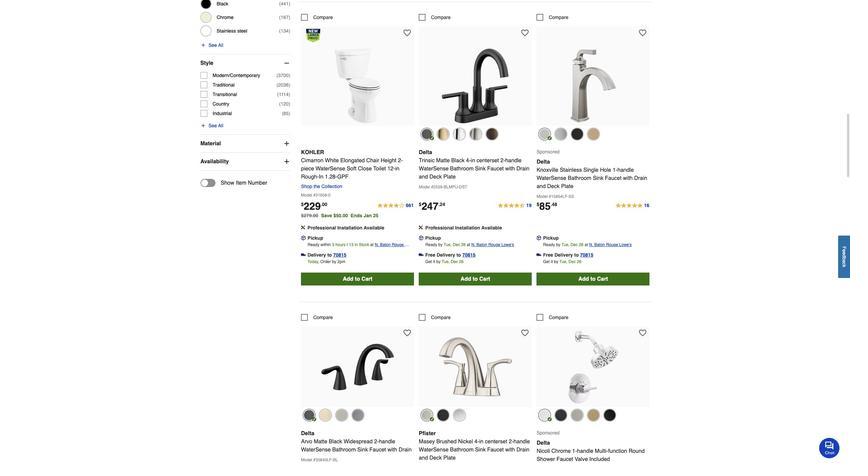 Task type: describe. For each thing, give the bounding box(es) containing it.
) for ( 2036 )
[[289, 82, 290, 88]]

and for pfister masey brushed nickel 4-in centerset 2-handle watersense bathroom sink faucet with drain and deck plate
[[419, 455, 428, 461]]

get it by tue, dec 26 for 2nd pickup image from left
[[543, 259, 582, 264]]

1 free delivery to 70815 from the left
[[425, 252, 476, 258]]

industrial
[[213, 111, 232, 116]]

441
[[281, 1, 289, 6]]

sink inside the delta trinsic matte black 4-in centerset 2-handle watersense bathroom sink faucet with drain and deck plate
[[475, 166, 486, 172]]

get for 1st pickup image
[[426, 259, 432, 264]]

lowe's for 1st pickup image n. baton rouge lowe's button
[[502, 242, 514, 247]]

in
[[319, 174, 324, 180]]

compare for 5014345125 element
[[549, 14, 569, 20]]

item
[[236, 180, 246, 186]]

show item number element
[[200, 179, 267, 187]]

2 free delivery to 70815 from the left
[[543, 252, 594, 258]]

2 cart from the left
[[479, 276, 490, 282]]

shop the collection
[[301, 184, 342, 189]]

247
[[422, 200, 439, 212]]

the
[[314, 184, 320, 189]]

delta arvo matte black widespread 2-handle watersense bathroom sink faucet with drain image
[[320, 330, 395, 404]]

availability
[[200, 158, 229, 165]]

1 see all from the top
[[209, 42, 223, 48]]

model # 15854lf-ss
[[537, 194, 574, 199]]

stainless steel
[[217, 28, 247, 34]]

pickup for 2nd pickup image from left
[[543, 235, 559, 241]]

3 cart from the left
[[597, 276, 608, 282]]

bathroom inside delta arvo matte black widespread 2-handle watersense bathroom sink faucet with drain
[[332, 447, 356, 453]]

cimarron
[[301, 158, 324, 164]]

1- inside delta knoxville stainless single hole 1-handle watersense bathroom sink faucet with drain and deck plate
[[613, 167, 618, 173]]

delivery to 70815
[[308, 252, 347, 258]]

kohler
[[301, 149, 324, 155]]

,
[[318, 259, 319, 264]]

shower
[[537, 456, 555, 462]]

delta knoxville stainless single hole 1-handle watersense bathroom sink faucet with drain and deck plate image
[[556, 49, 631, 123]]

drain inside delta knoxville stainless single hole 1-handle watersense bathroom sink faucet with drain and deck plate
[[634, 175, 647, 181]]

shop
[[301, 184, 312, 189]]

pickup for pickup icon
[[308, 235, 323, 241]]

n. for 1st pickup image
[[472, 242, 476, 247]]

f e e d b a c k button
[[839, 236, 850, 278]]

1114
[[279, 92, 289, 97]]

plate for pfister masey brushed nickel 4-in centerset 2-handle watersense bathroom sink faucet with drain and deck plate
[[443, 455, 456, 461]]

baton inside ready within 3 hours | 13 in stock at n. baton rouge lowe's
[[380, 242, 391, 247]]

delta nicoli chrome 1-handle multi-function round shower faucet valve included image
[[556, 330, 631, 404]]

19 button
[[498, 202, 532, 210]]

stainless inside delta knoxville stainless single hole 1-handle watersense bathroom sink faucet with drain and deck plate
[[560, 167, 582, 173]]

|
[[347, 242, 348, 247]]

1.28-
[[325, 174, 337, 180]]

n. inside ready within 3 hours | 13 in stock at n. baton rouge lowe's
[[375, 242, 379, 247]]

( 167 )
[[279, 15, 290, 20]]

stock
[[359, 242, 369, 247]]

2 horizontal spatial chrome image
[[555, 128, 568, 141]]

661 button
[[377, 202, 414, 210]]

minus image
[[284, 60, 290, 66]]

and for delta trinsic matte black 4-in centerset 2-handle watersense bathroom sink faucet with drain and deck plate
[[419, 174, 428, 180]]

modern/contemporary
[[213, 73, 260, 78]]

# for 31658-0
[[313, 193, 316, 198]]

plus image for 1st see all button
[[200, 42, 206, 48]]

1 stainless image from the left
[[470, 128, 483, 141]]

( for 441
[[279, 1, 281, 6]]

2 stainless image from the left
[[539, 128, 551, 141]]

2 e from the top
[[842, 252, 847, 255]]

19
[[526, 203, 532, 208]]

1- inside "delta nicoli chrome 1-handle multi-function round shower faucet valve included"
[[572, 448, 577, 454]]

2 see all from the top
[[209, 123, 223, 128]]

ready by tue, dec 26 at n. baton rouge lowe's for 1st pickup image
[[426, 242, 514, 247]]

d
[[842, 254, 847, 257]]

savings save $50.00 element
[[321, 213, 381, 218]]

delta for delta trinsic matte black 4-in centerset 2-handle watersense bathroom sink faucet with drain and deck plate
[[419, 149, 432, 155]]

sponsored for delta nicoli chrome 1-handle multi-function round shower faucet valve included
[[537, 430, 560, 436]]

1 see from the top
[[209, 42, 217, 48]]

c
[[842, 262, 847, 265]]

15854lf-
[[551, 194, 569, 199]]

pfister
[[419, 430, 436, 437]]

add to cart for 3rd add to cart button
[[579, 276, 608, 282]]

steel
[[237, 28, 247, 34]]

delta arvo matte black widespread 2-handle watersense bathroom sink faucet with drain
[[301, 430, 412, 453]]

( for 167
[[279, 15, 281, 20]]

4- for nickel
[[475, 439, 479, 445]]

229
[[304, 200, 321, 212]]

model for model # 35840lf-bl
[[301, 458, 312, 462]]

spotshield brushed nickel image
[[336, 409, 348, 422]]

31658-
[[316, 193, 328, 198]]

model for model # 2559-blmpu-dst
[[419, 185, 430, 189]]

delta knoxville stainless single hole 1-handle watersense bathroom sink faucet with drain and deck plate
[[537, 159, 647, 189]]

$279.00 save $50.00 ends jan 25
[[301, 213, 379, 218]]

1 vertical spatial matte black image
[[303, 409, 316, 422]]

1 delivery from the left
[[308, 252, 326, 258]]

( for 85
[[282, 111, 283, 116]]

masey
[[419, 439, 435, 445]]

order
[[321, 259, 331, 264]]

faucet inside delta knoxville stainless single hole 1-handle watersense bathroom sink faucet with drain and deck plate
[[605, 175, 622, 181]]

3700
[[278, 73, 289, 78]]

1 e from the top
[[842, 249, 847, 252]]

watersense inside delta knoxville stainless single hole 1-handle watersense bathroom sink faucet with drain and deck plate
[[537, 175, 567, 181]]

in inside ready within 3 hours | 13 in stock at n. baton rouge lowe's
[[355, 242, 358, 247]]

2 all from the top
[[218, 123, 223, 128]]

1 70815 from the left
[[333, 252, 347, 258]]

chat invite button image
[[819, 438, 840, 458]]

( 2036 )
[[277, 82, 290, 88]]

knoxville
[[537, 167, 559, 173]]

watersense inside pfister masey brushed nickel 4-in centerset 2-handle watersense bathroom sink faucet with drain and deck plate
[[419, 447, 449, 453]]

black for delta trinsic matte black 4-in centerset 2-handle watersense bathroom sink faucet with drain and deck plate
[[451, 158, 465, 164]]

( 120 )
[[279, 101, 290, 107]]

model # 31658-0
[[301, 193, 331, 198]]

lowe's for n. baton rouge lowe's button corresponding to 2nd pickup image from left
[[619, 242, 632, 247]]

hours
[[336, 242, 346, 247]]

12-
[[388, 166, 395, 172]]

nicoli
[[537, 448, 550, 454]]

stainless image
[[571, 409, 584, 422]]

4 stars image
[[377, 202, 414, 210]]

plate for delta trinsic matte black 4-in centerset 2-handle watersense bathroom sink faucet with drain and deck plate
[[443, 174, 456, 180]]

drain inside delta arvo matte black widespread 2-handle watersense bathroom sink faucet with drain
[[399, 447, 412, 453]]

) for ( 120 )
[[289, 101, 290, 107]]

piece
[[301, 166, 314, 172]]

( 85 )
[[282, 111, 290, 116]]

plus image
[[284, 158, 290, 165]]

ready for 1st pickup image
[[426, 242, 437, 247]]

0 horizontal spatial chrome
[[217, 15, 234, 20]]

multi-
[[595, 448, 608, 454]]

polished chrome image
[[453, 409, 466, 422]]

( 1114 )
[[277, 92, 290, 97]]

2 see all button from the top
[[200, 122, 223, 129]]

# for 15854lf-ss
[[549, 194, 551, 199]]

included
[[590, 456, 610, 462]]

5 stars image
[[615, 202, 650, 210]]

and inside delta knoxville stainless single hole 1-handle watersense bathroom sink faucet with drain and deck plate
[[537, 183, 546, 189]]

661
[[406, 203, 414, 208]]

ready by tue, dec 26 at n. baton rouge lowe's for 2nd pickup image from left
[[543, 242, 632, 247]]

.48
[[551, 202, 557, 207]]

5014345125 element
[[537, 14, 569, 21]]

handle inside pfister masey brushed nickel 4-in centerset 2-handle watersense bathroom sink faucet with drain and deck plate
[[514, 439, 530, 445]]

0 horizontal spatial black
[[217, 1, 228, 6]]

arvo
[[301, 439, 312, 445]]

it for 1st pickup image
[[433, 259, 435, 264]]

4.5 stars image
[[498, 202, 532, 210]]

available for assembly image in the top left of the page
[[364, 225, 384, 231]]

at for 1st pickup image
[[467, 242, 470, 247]]

country
[[213, 101, 229, 107]]

2 add from the left
[[461, 276, 471, 282]]

today
[[308, 259, 318, 264]]

deck for pfister masey brushed nickel 4-in centerset 2-handle watersense bathroom sink faucet with drain and deck plate
[[430, 455, 442, 461]]

delta for delta nicoli chrome 1-handle multi-function round shower faucet valve included
[[537, 440, 550, 446]]

pfister masey brushed nickel 4-in centerset 2-handle watersense bathroom sink faucet with drain and deck plate image
[[438, 330, 513, 404]]

1 horizontal spatial chrome image
[[453, 128, 466, 141]]

in inside the kohler cimarron white elongated chair height 2- piece watersense soft close toilet 12-in rough-in 1.28-gpf
[[395, 166, 400, 172]]

16
[[644, 203, 650, 208]]

with inside delta knoxville stainless single hole 1-handle watersense bathroom sink faucet with drain and deck plate
[[623, 175, 633, 181]]

installation for assembly image in the top left of the page
[[338, 225, 363, 231]]

champagne bronze image
[[437, 128, 450, 141]]

sink inside delta knoxville stainless single hole 1-handle watersense bathroom sink faucet with drain and deck plate
[[593, 175, 604, 181]]

) for ( 134 )
[[289, 28, 290, 34]]

trinsic
[[419, 158, 435, 164]]

widespread
[[344, 439, 373, 445]]

compare for "5014110507" element
[[313, 315, 333, 320]]

faucet inside the delta trinsic matte black 4-in centerset 2-handle watersense bathroom sink faucet with drain and deck plate
[[487, 166, 504, 172]]

3 add from the left
[[579, 276, 589, 282]]

plate inside delta knoxville stainless single hole 1-handle watersense bathroom sink faucet with drain and deck plate
[[561, 183, 574, 189]]

1000244317 element
[[419, 314, 451, 321]]

1 cart from the left
[[362, 276, 373, 282]]

professional installation available for assembly image in the top left of the page
[[308, 225, 384, 231]]

heart outline image
[[522, 329, 529, 337]]

1 see all button from the top
[[200, 42, 223, 48]]

5014110487 element
[[537, 314, 569, 321]]

5001954253 element
[[301, 14, 333, 21]]

f e e d b a c k
[[842, 246, 847, 267]]

close
[[358, 166, 372, 172]]

compare for the 5014110487 element
[[549, 315, 569, 320]]

5014110507 element
[[301, 314, 333, 321]]

13
[[349, 242, 354, 247]]

$ for 247
[[419, 202, 422, 207]]

n. baton rouge lowe's button for 2nd pickup image from left
[[589, 241, 632, 248]]

watersense inside the delta trinsic matte black 4-in centerset 2-handle watersense bathroom sink faucet with drain and deck plate
[[419, 166, 449, 172]]

material
[[200, 140, 221, 147]]

pickup for 1st pickup image
[[425, 235, 441, 241]]

add to cart for 1st add to cart button
[[343, 276, 373, 282]]

$279.00
[[301, 213, 318, 218]]

2036
[[278, 82, 289, 88]]

at for 2nd pickup image from left
[[585, 242, 588, 247]]

availability button
[[200, 153, 290, 170]]

watersense inside the kohler cimarron white elongated chair height 2- piece watersense soft close toilet 12-in rough-in 1.28-gpf
[[316, 166, 345, 172]]

professional for assembly icon
[[425, 225, 454, 231]]

0 horizontal spatial chrome image
[[352, 409, 365, 422]]

matte for arvo
[[314, 439, 327, 445]]

16 button
[[615, 202, 650, 210]]

was price $279.00 element
[[301, 211, 321, 218]]

black for delta arvo matte black widespread 2-handle watersense bathroom sink faucet with drain
[[329, 439, 342, 445]]

.00
[[321, 202, 327, 207]]

model for model # 31658-0
[[301, 193, 312, 198]]

( 3700 )
[[277, 73, 290, 78]]

a
[[842, 260, 847, 262]]

delta trinsic matte black 4-in centerset 2-handle watersense bathroom sink faucet with drain and deck plate
[[419, 149, 530, 180]]

transitional
[[213, 92, 237, 97]]

2- inside the delta trinsic matte black 4-in centerset 2-handle watersense bathroom sink faucet with drain and deck plate
[[501, 158, 505, 164]]

faucet inside pfister masey brushed nickel 4-in centerset 2-handle watersense bathroom sink faucet with drain and deck plate
[[487, 447, 504, 453]]

rouge inside ready within 3 hours | 13 in stock at n. baton rouge lowe's
[[392, 242, 404, 247]]

venetian bronze image
[[486, 128, 499, 141]]



Task type: locate. For each thing, give the bounding box(es) containing it.
0 vertical spatial 1-
[[613, 167, 618, 173]]

truck filled image for 2nd pickup image from left
[[537, 253, 542, 257]]

professional installation available
[[308, 225, 384, 231], [425, 225, 502, 231]]

1 vertical spatial plus image
[[200, 123, 206, 128]]

3 70815 from the left
[[580, 252, 594, 258]]

3 n. from the left
[[589, 242, 593, 247]]

2 vertical spatial plate
[[443, 455, 456, 461]]

( down 167
[[279, 28, 281, 34]]

85 for ( 85 )
[[283, 111, 289, 116]]

1 pickup from the left
[[308, 235, 323, 241]]

black image
[[604, 409, 617, 422]]

2 horizontal spatial black
[[451, 158, 465, 164]]

sink inside pfister masey brushed nickel 4-in centerset 2-handle watersense bathroom sink faucet with drain and deck plate
[[475, 447, 486, 453]]

sponsored down chrome image
[[537, 430, 560, 436]]

blmpu-
[[444, 185, 459, 189]]

delta up arvo
[[301, 430, 314, 437]]

2 horizontal spatial truck filled image
[[537, 253, 542, 257]]

2 ) from the top
[[289, 15, 290, 20]]

) for ( 1114 )
[[289, 92, 290, 97]]

lowe's inside ready within 3 hours | 13 in stock at n. baton rouge lowe's
[[375, 249, 387, 254]]

1 horizontal spatial rouge
[[489, 242, 501, 247]]

model for model # 15854lf-ss
[[537, 194, 548, 199]]

bathroom up bl at the left bottom of the page
[[332, 447, 356, 453]]

plate up "blmpu-"
[[443, 174, 456, 180]]

1 horizontal spatial baton
[[477, 242, 487, 247]]

e up the b
[[842, 252, 847, 255]]

$ inside $ 85 .48
[[537, 202, 540, 207]]

actual price $229.00 element
[[301, 200, 327, 212]]

chrome up stainless steel
[[217, 15, 234, 20]]

) for ( 85 )
[[289, 111, 290, 116]]

delta up nicoli
[[537, 440, 550, 446]]

show
[[221, 180, 234, 186]]

delta inside delta arvo matte black widespread 2-handle watersense bathroom sink faucet with drain
[[301, 430, 314, 437]]

delta up trinsic
[[419, 149, 432, 155]]

gpf
[[337, 174, 349, 180]]

delta inside the delta trinsic matte black 4-in centerset 2-handle watersense bathroom sink faucet with drain and deck plate
[[419, 149, 432, 155]]

3 baton from the left
[[595, 242, 605, 247]]

1 add to cart from the left
[[343, 276, 373, 282]]

5 ) from the top
[[289, 82, 290, 88]]

with inside the delta trinsic matte black 4-in centerset 2-handle watersense bathroom sink faucet with drain and deck plate
[[505, 166, 515, 172]]

3
[[332, 242, 334, 247]]

( for 2036
[[277, 82, 278, 88]]

white
[[325, 158, 339, 164]]

pfister masey brushed nickel 4-in centerset 2-handle watersense bathroom sink faucet with drain and deck plate
[[419, 430, 530, 461]]

0 horizontal spatial get
[[426, 259, 432, 264]]

3 $ from the left
[[537, 202, 540, 207]]

$ 85 .48
[[537, 200, 557, 212]]

1 70815 button from the left
[[333, 252, 347, 258]]

with inside pfister masey brushed nickel 4-in centerset 2-handle watersense bathroom sink faucet with drain and deck plate
[[505, 447, 515, 453]]

matte right trinsic
[[436, 158, 450, 164]]

) up 1114
[[289, 82, 290, 88]]

2 horizontal spatial 70815
[[580, 252, 594, 258]]

0 horizontal spatial free
[[425, 252, 436, 258]]

( down '( 2036 )'
[[277, 92, 279, 97]]

85 down 'model # 15854lf-ss'
[[540, 200, 551, 212]]

( up ( 134 )
[[279, 15, 281, 20]]

2 baton from the left
[[477, 242, 487, 247]]

1 get it by tue, dec 26 from the left
[[426, 259, 464, 264]]

n. baton rouge lowe's button for pickup icon
[[375, 241, 414, 254]]

2 it from the left
[[551, 259, 553, 264]]

( down 120
[[282, 111, 283, 116]]

2 ready from the left
[[426, 242, 437, 247]]

1 ready from the left
[[308, 242, 320, 247]]

actual price $247.24 element
[[419, 200, 445, 212]]

1 horizontal spatial 1-
[[613, 167, 618, 173]]

$
[[301, 202, 304, 207], [419, 202, 422, 207], [537, 202, 540, 207]]

0 horizontal spatial get it by tue, dec 26
[[426, 259, 464, 264]]

nickel
[[458, 439, 473, 445]]

deck up 2559- on the top of the page
[[430, 174, 442, 180]]

2pm
[[338, 259, 345, 264]]

1- up valve
[[572, 448, 577, 454]]

chrome up shower
[[552, 448, 571, 454]]

champagne bronze image for delta knoxville stainless single hole 1-handle watersense bathroom sink faucet with drain and deck plate 'image'
[[587, 128, 600, 141]]

centerset inside pfister masey brushed nickel 4-in centerset 2-handle watersense bathroom sink faucet with drain and deck plate
[[485, 439, 507, 445]]

faucet inside delta arvo matte black widespread 2-handle watersense bathroom sink faucet with drain
[[370, 447, 386, 453]]

1 horizontal spatial free delivery to 70815
[[543, 252, 594, 258]]

plus image up plus image
[[284, 140, 290, 147]]

to
[[327, 252, 332, 258], [457, 252, 461, 258], [574, 252, 579, 258], [355, 276, 360, 282], [473, 276, 478, 282], [591, 276, 596, 282]]

pickup image
[[419, 236, 424, 240], [537, 236, 542, 240]]

delta inside "delta nicoli chrome 1-handle multi-function round shower faucet valve included"
[[537, 440, 550, 446]]

compare inside 5014109877 element
[[431, 14, 451, 20]]

bl
[[333, 458, 338, 462]]

2 delivery from the left
[[437, 252, 455, 258]]

1 truck filled image from the left
[[301, 253, 306, 257]]

1 horizontal spatial ready by tue, dec 26 at n. baton rouge lowe's
[[543, 242, 632, 247]]

chrome image
[[453, 128, 466, 141], [555, 128, 568, 141], [352, 409, 365, 422]]

model # 35840lf-bl
[[301, 458, 338, 462]]

it for 2nd pickup image from left
[[551, 259, 553, 264]]

0 vertical spatial all
[[218, 42, 223, 48]]

centerset for nickel
[[485, 439, 507, 445]]

stainless left steel
[[217, 28, 236, 34]]

available down 25
[[364, 225, 384, 231]]

all down industrial
[[218, 123, 223, 128]]

) for ( 3700 )
[[289, 73, 290, 78]]

2 get from the left
[[543, 259, 550, 264]]

1 get from the left
[[426, 259, 432, 264]]

1 horizontal spatial pickup
[[425, 235, 441, 241]]

shop the collection link
[[301, 184, 345, 189]]

) up the ( 167 )
[[289, 1, 290, 6]]

see all button up the style
[[200, 42, 223, 48]]

1 available from the left
[[364, 225, 384, 231]]

centerset down venetian bronze icon at right
[[477, 158, 499, 164]]

4- for black
[[466, 158, 471, 164]]

style
[[200, 60, 213, 66]]

1 horizontal spatial 85
[[540, 200, 551, 212]]

get
[[426, 259, 432, 264], [543, 259, 550, 264]]

dst
[[459, 185, 467, 189]]

e
[[842, 249, 847, 252], [842, 252, 847, 255]]

0 horizontal spatial pickup
[[308, 235, 323, 241]]

1 ) from the top
[[289, 1, 290, 6]]

# left bl at the left bottom of the page
[[313, 458, 316, 462]]

professional for assembly image in the top left of the page
[[308, 225, 336, 231]]

2 free from the left
[[543, 252, 553, 258]]

in
[[471, 158, 475, 164], [395, 166, 400, 172], [355, 242, 358, 247], [479, 439, 484, 445]]

2 add to cart from the left
[[461, 276, 490, 282]]

black up dst
[[451, 158, 465, 164]]

handle inside delta arvo matte black widespread 2-handle watersense bathroom sink faucet with drain
[[379, 439, 395, 445]]

with inside delta arvo matte black widespread 2-handle watersense bathroom sink faucet with drain
[[388, 447, 397, 453]]

pickup image
[[301, 236, 306, 240]]

$ right 661
[[419, 202, 422, 207]]

model up actual price $85.48 element
[[537, 194, 548, 199]]

2 at from the left
[[467, 242, 470, 247]]

0 horizontal spatial at
[[370, 242, 374, 247]]

black inside delta arvo matte black widespread 2-handle watersense bathroom sink faucet with drain
[[329, 439, 342, 445]]

ends jan 25 element
[[351, 213, 381, 218]]

1 vertical spatial see all button
[[200, 122, 223, 129]]

) up ( 120 )
[[289, 92, 290, 97]]

see all button
[[200, 42, 223, 48], [200, 122, 223, 129]]

0 vertical spatial see all
[[209, 42, 223, 48]]

0 horizontal spatial pickup image
[[419, 236, 424, 240]]

( 134 )
[[279, 28, 290, 34]]

add to cart
[[343, 276, 373, 282], [461, 276, 490, 282], [579, 276, 608, 282]]

0 horizontal spatial ready
[[308, 242, 320, 247]]

0 horizontal spatial 4-
[[466, 158, 471, 164]]

free for 1st pickup image
[[425, 252, 436, 258]]

0 horizontal spatial rouge
[[392, 242, 404, 247]]

plate inside the delta trinsic matte black 4-in centerset 2-handle watersense bathroom sink faucet with drain and deck plate
[[443, 174, 456, 180]]

2 rouge from the left
[[489, 242, 501, 247]]

see all up the style
[[209, 42, 223, 48]]

deck inside delta knoxville stainless single hole 1-handle watersense bathroom sink faucet with drain and deck plate
[[547, 183, 560, 189]]

0 vertical spatial matte
[[436, 158, 450, 164]]

1 free from the left
[[425, 252, 436, 258]]

model down shop
[[301, 193, 312, 198]]

) up 2036
[[289, 73, 290, 78]]

champagne bronze image
[[587, 128, 600, 141], [319, 409, 332, 422], [587, 409, 600, 422]]

and inside the delta trinsic matte black 4-in centerset 2-handle watersense bathroom sink faucet with drain and deck plate
[[419, 174, 428, 180]]

( for 1114
[[277, 92, 279, 97]]

deck for delta trinsic matte black 4-in centerset 2-handle watersense bathroom sink faucet with drain and deck plate
[[430, 174, 442, 180]]

# up .48
[[549, 194, 551, 199]]

6 ) from the top
[[289, 92, 290, 97]]

new lower price image
[[306, 29, 321, 42]]

1 professional from the left
[[308, 225, 336, 231]]

2- inside pfister masey brushed nickel 4-in centerset 2-handle watersense bathroom sink faucet with drain and deck plate
[[509, 439, 514, 445]]

$ right 19 at top
[[537, 202, 540, 207]]

0 horizontal spatial n. baton rouge lowe's button
[[375, 241, 414, 254]]

matte inside the delta trinsic matte black 4-in centerset 2-handle watersense bathroom sink faucet with drain and deck plate
[[436, 158, 450, 164]]

and up 'model # 15854lf-ss'
[[537, 183, 546, 189]]

2 horizontal spatial pickup
[[543, 235, 559, 241]]

0 horizontal spatial 85
[[283, 111, 289, 116]]

$ for 85
[[537, 202, 540, 207]]

bathroom down nickel
[[450, 447, 474, 453]]

0 horizontal spatial stainless
[[217, 28, 236, 34]]

centerset right nickel
[[485, 439, 507, 445]]

2 see from the top
[[209, 123, 217, 128]]

1 vertical spatial black
[[451, 158, 465, 164]]

) down 120
[[289, 111, 290, 116]]

1 horizontal spatial n.
[[472, 242, 476, 247]]

3 add to cart from the left
[[579, 276, 608, 282]]

compare
[[313, 14, 333, 20], [431, 14, 451, 20], [549, 14, 569, 20], [313, 315, 333, 320], [431, 315, 451, 320], [549, 315, 569, 320]]

1 ready by tue, dec 26 at n. baton rouge lowe's from the left
[[426, 242, 514, 247]]

4- right nickel
[[475, 439, 479, 445]]

deck inside the delta trinsic matte black 4-in centerset 2-handle watersense bathroom sink faucet with drain and deck plate
[[430, 174, 442, 180]]

70815 button for 1st pickup image n. baton rouge lowe's button
[[463, 252, 476, 258]]

see all down industrial
[[209, 123, 223, 128]]

delta trinsic matte black 4-in centerset 2-handle watersense bathroom sink faucet with drain and deck plate image
[[438, 49, 513, 123]]

plate inside pfister masey brushed nickel 4-in centerset 2-handle watersense bathroom sink faucet with drain and deck plate
[[443, 455, 456, 461]]

) for ( 441 )
[[289, 1, 290, 6]]

assembly image
[[419, 225, 423, 230]]

model left 35840lf-
[[301, 458, 312, 462]]

watersense inside delta arvo matte black widespread 2-handle watersense bathroom sink faucet with drain
[[301, 447, 331, 453]]

1 horizontal spatial add to cart
[[461, 276, 490, 282]]

4- inside pfister masey brushed nickel 4-in centerset 2-handle watersense bathroom sink faucet with drain and deck plate
[[475, 439, 479, 445]]

0 vertical spatial 4-
[[466, 158, 471, 164]]

2 professional from the left
[[425, 225, 454, 231]]

professional right assembly icon
[[425, 225, 454, 231]]

0 horizontal spatial free delivery to 70815
[[425, 252, 476, 258]]

1 vertical spatial see
[[209, 123, 217, 128]]

1 horizontal spatial 4-
[[475, 439, 479, 445]]

0 vertical spatial see
[[209, 42, 217, 48]]

3 rouge from the left
[[606, 242, 618, 247]]

bathroom inside pfister masey brushed nickel 4-in centerset 2-handle watersense bathroom sink faucet with drain and deck plate
[[450, 447, 474, 453]]

2 get it by tue, dec 26 from the left
[[543, 259, 582, 264]]

show item number
[[221, 180, 267, 186]]

pickup image down assembly icon
[[419, 236, 424, 240]]

centerset inside the delta trinsic matte black 4-in centerset 2-handle watersense bathroom sink faucet with drain and deck plate
[[477, 158, 499, 164]]

add
[[343, 276, 354, 282], [461, 276, 471, 282], [579, 276, 589, 282]]

champagne bronze image for delta nicoli chrome 1-handle multi-function round shower faucet valve included 'image'
[[587, 409, 600, 422]]

bathroom inside delta knoxville stainless single hole 1-handle watersense bathroom sink faucet with drain and deck plate
[[568, 175, 592, 181]]

delivery for truck filled image related to 2nd pickup image from left
[[555, 252, 573, 258]]

brushed
[[437, 439, 457, 445]]

0 horizontal spatial delivery
[[308, 252, 326, 258]]

2 n. baton rouge lowe's button from the left
[[472, 241, 514, 248]]

25
[[373, 213, 379, 218]]

material button
[[200, 135, 290, 152]]

with
[[505, 166, 515, 172], [623, 175, 633, 181], [388, 447, 397, 453], [505, 447, 515, 453]]

.24
[[439, 202, 445, 207]]

black up stainless steel
[[217, 1, 228, 6]]

pickup image down $ 85 .48
[[537, 236, 542, 240]]

3 at from the left
[[585, 242, 588, 247]]

1 horizontal spatial chrome
[[552, 448, 571, 454]]

delta inside delta knoxville stainless single hole 1-handle watersense bathroom sink faucet with drain and deck plate
[[537, 159, 550, 165]]

handle inside delta knoxville stainless single hole 1-handle watersense bathroom sink faucet with drain and deck plate
[[618, 167, 634, 173]]

0 vertical spatial matte black image
[[571, 128, 584, 141]]

sponsored for delta knoxville stainless single hole 1-handle watersense bathroom sink faucet with drain and deck plate
[[537, 149, 560, 154]]

matte black image left stainless image
[[555, 409, 568, 422]]

1 horizontal spatial at
[[467, 242, 470, 247]]

( down 1114
[[279, 101, 281, 107]]

2 sponsored from the top
[[537, 430, 560, 436]]

2 truck filled image from the left
[[419, 253, 424, 257]]

( for 120
[[279, 101, 281, 107]]

1 add to cart button from the left
[[301, 273, 414, 286]]

available down the '19' "button"
[[482, 225, 502, 231]]

85 down 120
[[283, 111, 289, 116]]

3 pickup from the left
[[543, 235, 559, 241]]

model left 2559- on the top of the page
[[419, 185, 430, 189]]

0
[[328, 193, 331, 198]]

truck filled image for 1st pickup image
[[419, 253, 424, 257]]

black up bl at the left bottom of the page
[[329, 439, 342, 445]]

professional down save
[[308, 225, 336, 231]]

deck inside pfister masey brushed nickel 4-in centerset 2-handle watersense bathroom sink faucet with drain and deck plate
[[430, 455, 442, 461]]

ready for 2nd pickup image from left
[[543, 242, 555, 247]]

1 horizontal spatial $
[[419, 202, 422, 207]]

ss
[[569, 194, 574, 199]]

matte black image
[[421, 128, 434, 141], [555, 409, 568, 422]]

1 installation from the left
[[338, 225, 363, 231]]

add to cart for 2nd add to cart button from the left
[[461, 276, 490, 282]]

2 horizontal spatial ready
[[543, 242, 555, 247]]

2 vertical spatial black
[[329, 439, 342, 445]]

0 horizontal spatial lowe's
[[375, 249, 387, 254]]

1 horizontal spatial professional installation available
[[425, 225, 502, 231]]

4-
[[466, 158, 471, 164], [475, 439, 479, 445]]

1 vertical spatial chrome
[[552, 448, 571, 454]]

1 sponsored from the top
[[537, 149, 560, 154]]

tuscan bronze image
[[437, 409, 450, 422]]

2 n. from the left
[[472, 242, 476, 247]]

watersense up model # 35840lf-bl
[[301, 447, 331, 453]]

1 horizontal spatial free
[[543, 252, 553, 258]]

2 horizontal spatial add to cart
[[579, 276, 608, 282]]

compare for 5014109877 element
[[431, 14, 451, 20]]

0 horizontal spatial add to cart
[[343, 276, 373, 282]]

2 horizontal spatial 70815 button
[[580, 252, 594, 258]]

deck up 'model # 15854lf-ss'
[[547, 183, 560, 189]]

handle inside "delta nicoli chrome 1-handle multi-function round shower faucet valve included"
[[577, 448, 594, 454]]

save
[[321, 213, 332, 218]]

4- inside the delta trinsic matte black 4-in centerset 2-handle watersense bathroom sink faucet with drain and deck plate
[[466, 158, 471, 164]]

3 truck filled image from the left
[[537, 253, 542, 257]]

see up the style
[[209, 42, 217, 48]]

round
[[629, 448, 645, 454]]

$ up $279.00
[[301, 202, 304, 207]]

and inside pfister masey brushed nickel 4-in centerset 2-handle watersense bathroom sink faucet with drain and deck plate
[[419, 455, 428, 461]]

and down masey
[[419, 455, 428, 461]]

get it by tue, dec 26
[[426, 259, 464, 264], [543, 259, 582, 264]]

2 horizontal spatial delivery
[[555, 252, 573, 258]]

watersense down masey
[[419, 447, 449, 453]]

n. for 2nd pickup image from left
[[589, 242, 593, 247]]

2 horizontal spatial cart
[[597, 276, 608, 282]]

plus image for first see all button from the bottom of the page
[[200, 123, 206, 128]]

2 professional installation available from the left
[[425, 225, 502, 231]]

0 vertical spatial centerset
[[477, 158, 499, 164]]

see all button down industrial
[[200, 122, 223, 129]]

e up d at the bottom right of the page
[[842, 249, 847, 252]]

all down stainless steel
[[218, 42, 223, 48]]

2 horizontal spatial baton
[[595, 242, 605, 247]]

3 ) from the top
[[289, 28, 290, 34]]

kohler cimarron white elongated chair height 2- piece watersense soft close toilet 12-in rough-in 1.28-gpf
[[301, 149, 403, 180]]

actual price $85.48 element
[[537, 200, 557, 212]]

2 vertical spatial deck
[[430, 455, 442, 461]]

120
[[281, 101, 289, 107]]

2 horizontal spatial n.
[[589, 242, 593, 247]]

pickup right pickup icon
[[308, 235, 323, 241]]

handle inside the delta trinsic matte black 4-in centerset 2-handle watersense bathroom sink faucet with drain and deck plate
[[505, 158, 522, 164]]

delta for delta knoxville stainless single hole 1-handle watersense bathroom sink faucet with drain and deck plate
[[537, 159, 550, 165]]

watersense down trinsic
[[419, 166, 449, 172]]

truck filled image for pickup icon
[[301, 253, 306, 257]]

stainless left single
[[560, 167, 582, 173]]

4 ) from the top
[[289, 73, 290, 78]]

watersense down knoxville
[[537, 175, 567, 181]]

height
[[381, 158, 397, 164]]

sink inside delta arvo matte black widespread 2-handle watersense bathroom sink faucet with drain
[[357, 447, 368, 453]]

1 horizontal spatial matte black image
[[571, 128, 584, 141]]

matte right arvo
[[314, 439, 327, 445]]

0 horizontal spatial 70815 button
[[333, 252, 347, 258]]

0 vertical spatial black
[[217, 1, 228, 6]]

( for 134
[[279, 28, 281, 34]]

1 at from the left
[[370, 242, 374, 247]]

today , order by 2pm
[[308, 259, 345, 264]]

at
[[370, 242, 374, 247], [467, 242, 470, 247], [585, 242, 588, 247]]

see all
[[209, 42, 223, 48], [209, 123, 223, 128]]

ready for pickup icon
[[308, 242, 320, 247]]

0 vertical spatial stainless
[[217, 28, 236, 34]]

1 $ from the left
[[301, 202, 304, 207]]

and down trinsic
[[419, 174, 428, 180]]

2 vertical spatial and
[[419, 455, 428, 461]]

1 vertical spatial 85
[[540, 200, 551, 212]]

chair
[[366, 158, 379, 164]]

70815 button
[[333, 252, 347, 258], [463, 252, 476, 258], [580, 252, 594, 258]]

kohler cimarron white elongated chair height 2-piece watersense soft close toilet 12-in rough-in 1.28-gpf image
[[320, 49, 395, 123]]

0 horizontal spatial it
[[433, 259, 435, 264]]

$ inside $ 229 .00
[[301, 202, 304, 207]]

3 add to cart button from the left
[[537, 273, 650, 286]]

chrome
[[217, 15, 234, 20], [552, 448, 571, 454]]

70815 button for pickup icon's n. baton rouge lowe's button
[[333, 252, 347, 258]]

compare inside the 5014110487 element
[[549, 315, 569, 320]]

1 horizontal spatial pickup image
[[537, 236, 542, 240]]

1 all from the top
[[218, 42, 223, 48]]

faucet inside "delta nicoli chrome 1-handle multi-function round shower faucet valve included"
[[557, 456, 573, 462]]

delivery for truck filled image corresponding to 1st pickup image
[[437, 252, 455, 258]]

167
[[281, 15, 289, 20]]

and
[[419, 174, 428, 180], [537, 183, 546, 189], [419, 455, 428, 461]]

# down the
[[313, 193, 316, 198]]

5014109877 element
[[419, 14, 451, 21]]

134
[[281, 28, 289, 34]]

(
[[279, 1, 281, 6], [279, 15, 281, 20], [279, 28, 281, 34], [277, 73, 278, 78], [277, 82, 278, 88], [277, 92, 279, 97], [279, 101, 281, 107], [282, 111, 283, 116]]

pickup down $ 247 .24
[[425, 235, 441, 241]]

3 70815 button from the left
[[580, 252, 594, 258]]

( up 2036
[[277, 73, 278, 78]]

1 professional installation available from the left
[[308, 225, 384, 231]]

truck filled image
[[301, 253, 306, 257], [419, 253, 424, 257], [537, 253, 542, 257]]

get it by tue, dec 26 for 1st pickup image
[[426, 259, 464, 264]]

delta nicoli chrome 1-handle multi-function round shower faucet valve included
[[537, 440, 645, 462]]

black inside the delta trinsic matte black 4-in centerset 2-handle watersense bathroom sink faucet with drain and deck plate
[[451, 158, 465, 164]]

bathroom down single
[[568, 175, 592, 181]]

1 horizontal spatial 70815
[[463, 252, 476, 258]]

jan
[[364, 213, 372, 218]]

matte black image
[[571, 128, 584, 141], [303, 409, 316, 422]]

1 it from the left
[[433, 259, 435, 264]]

plus image
[[200, 42, 206, 48], [200, 123, 206, 128], [284, 140, 290, 147]]

1 horizontal spatial it
[[551, 259, 553, 264]]

compare inside 5014345125 element
[[549, 14, 569, 20]]

sponsored up knoxville
[[537, 149, 560, 154]]

matte black image left champagne bronze icon
[[421, 128, 434, 141]]

$ inside $ 247 .24
[[419, 202, 422, 207]]

3 n. baton rouge lowe's button from the left
[[589, 241, 632, 248]]

2 $ from the left
[[419, 202, 422, 207]]

1 vertical spatial 4-
[[475, 439, 479, 445]]

0 horizontal spatial add
[[343, 276, 354, 282]]

4- up dst
[[466, 158, 471, 164]]

# up actual price $247.24 element
[[431, 185, 434, 189]]

1 pickup image from the left
[[419, 236, 424, 240]]

1 horizontal spatial get
[[543, 259, 550, 264]]

professional installation available down savings save $50.00 'element'
[[308, 225, 384, 231]]

35840lf-
[[316, 458, 333, 462]]

n. baton rouge lowe's button for 1st pickup image
[[472, 241, 514, 248]]

2 ready by tue, dec 26 at n. baton rouge lowe's from the left
[[543, 242, 632, 247]]

1 horizontal spatial add to cart button
[[419, 273, 532, 286]]

) up 134
[[289, 15, 290, 20]]

1-
[[613, 167, 618, 173], [572, 448, 577, 454]]

# for 35840lf-bl
[[313, 458, 316, 462]]

) for ( 167 )
[[289, 15, 290, 20]]

plate down brushed
[[443, 455, 456, 461]]

2- inside the kohler cimarron white elongated chair height 2- piece watersense soft close toilet 12-in rough-in 1.28-gpf
[[398, 158, 403, 164]]

matte inside delta arvo matte black widespread 2-handle watersense bathroom sink faucet with drain
[[314, 439, 327, 445]]

chrome image
[[539, 409, 551, 422]]

deck
[[430, 174, 442, 180], [547, 183, 560, 189], [430, 455, 442, 461]]

collection
[[322, 184, 342, 189]]

in inside pfister masey brushed nickel 4-in centerset 2-handle watersense bathroom sink faucet with drain and deck plate
[[479, 439, 484, 445]]

2 pickup from the left
[[425, 235, 441, 241]]

brushed nickel image
[[421, 409, 434, 422]]

1 add from the left
[[343, 276, 354, 282]]

) down the ( 167 )
[[289, 28, 290, 34]]

3 ready from the left
[[543, 242, 555, 247]]

2 70815 from the left
[[463, 252, 476, 258]]

1 vertical spatial matte black image
[[555, 409, 568, 422]]

1- right hole
[[613, 167, 618, 173]]

plus image up the style
[[200, 42, 206, 48]]

matte for trinsic
[[436, 158, 450, 164]]

centerset for black
[[477, 158, 499, 164]]

free for 2nd pickup image from left
[[543, 252, 553, 258]]

bathroom inside the delta trinsic matte black 4-in centerset 2-handle watersense bathroom sink faucet with drain and deck plate
[[450, 166, 474, 172]]

compare for 1000244317 element in the bottom of the page
[[431, 315, 451, 320]]

plus image up material
[[200, 123, 206, 128]]

compare inside 1000244317 element
[[431, 315, 451, 320]]

8 ) from the top
[[289, 111, 290, 116]]

plate up ss
[[561, 183, 574, 189]]

70815 button for n. baton rouge lowe's button corresponding to 2nd pickup image from left
[[580, 252, 594, 258]]

3 delivery from the left
[[555, 252, 573, 258]]

1 horizontal spatial professional
[[425, 225, 454, 231]]

compare inside "5014110507" element
[[313, 315, 333, 320]]

1 vertical spatial stainless
[[560, 167, 582, 173]]

0 horizontal spatial stainless image
[[470, 128, 483, 141]]

pickup
[[308, 235, 323, 241], [425, 235, 441, 241], [543, 235, 559, 241]]

0 horizontal spatial truck filled image
[[301, 253, 306, 257]]

85 for $ 85 .48
[[540, 200, 551, 212]]

at inside ready within 3 hours | 13 in stock at n. baton rouge lowe's
[[370, 242, 374, 247]]

model # 2559-blmpu-dst
[[419, 185, 467, 189]]

available for assembly icon
[[482, 225, 502, 231]]

heart outline image
[[404, 29, 411, 37], [522, 29, 529, 37], [639, 29, 647, 37], [404, 329, 411, 337], [639, 329, 647, 337]]

( for 3700
[[277, 73, 278, 78]]

2 installation from the left
[[455, 225, 480, 231]]

1 vertical spatial all
[[218, 123, 223, 128]]

plate
[[443, 174, 456, 180], [561, 183, 574, 189], [443, 455, 456, 461]]

drain inside the delta trinsic matte black 4-in centerset 2-handle watersense bathroom sink faucet with drain and deck plate
[[517, 166, 530, 172]]

drain inside pfister masey brushed nickel 4-in centerset 2-handle watersense bathroom sink faucet with drain and deck plate
[[517, 447, 530, 453]]

0 vertical spatial chrome
[[217, 15, 234, 20]]

1 vertical spatial see all
[[209, 123, 223, 128]]

0 vertical spatial deck
[[430, 174, 442, 180]]

70815 for truck filled image related to 2nd pickup image from left
[[580, 252, 594, 258]]

2 pickup image from the left
[[537, 236, 542, 240]]

sponsored
[[537, 149, 560, 154], [537, 430, 560, 436]]

bathroom
[[450, 166, 474, 172], [568, 175, 592, 181], [332, 447, 356, 453], [450, 447, 474, 453]]

2 horizontal spatial rouge
[[606, 242, 618, 247]]

ready
[[308, 242, 320, 247], [426, 242, 437, 247], [543, 242, 555, 247]]

ready within 3 hours | 13 in stock at n. baton rouge lowe's
[[308, 242, 405, 254]]

2 add to cart button from the left
[[419, 273, 532, 286]]

delta up knoxville
[[537, 159, 550, 165]]

$ for 229
[[301, 202, 304, 207]]

70815 for truck filled image corresponding to 1st pickup image
[[463, 252, 476, 258]]

get for 2nd pickup image from left
[[543, 259, 550, 264]]

# for 2559-blmpu-dst
[[431, 185, 434, 189]]

0 vertical spatial matte black image
[[421, 128, 434, 141]]

1 n. from the left
[[375, 242, 379, 247]]

professional installation available for assembly icon
[[425, 225, 502, 231]]

b
[[842, 257, 847, 260]]

1 baton from the left
[[380, 242, 391, 247]]

0 horizontal spatial $
[[301, 202, 304, 207]]

2 available from the left
[[482, 225, 502, 231]]

see down industrial
[[209, 123, 217, 128]]

) up ( 85 )
[[289, 101, 290, 107]]

1 horizontal spatial matte black image
[[555, 409, 568, 422]]

deck down masey
[[430, 455, 442, 461]]

elongated
[[340, 158, 365, 164]]

model
[[419, 185, 430, 189], [301, 193, 312, 198], [537, 194, 548, 199], [301, 458, 312, 462]]

7 ) from the top
[[289, 101, 290, 107]]

( up 167
[[279, 1, 281, 6]]

pickup down actual price $85.48 element
[[543, 235, 559, 241]]

traditional
[[213, 82, 235, 88]]

1 horizontal spatial add
[[461, 276, 471, 282]]

2- inside delta arvo matte black widespread 2-handle watersense bathroom sink faucet with drain
[[374, 439, 379, 445]]

chrome inside "delta nicoli chrome 1-handle multi-function round shower faucet valve included"
[[552, 448, 571, 454]]

drain
[[517, 166, 530, 172], [634, 175, 647, 181], [399, 447, 412, 453], [517, 447, 530, 453]]

1 rouge from the left
[[392, 242, 404, 247]]

installation for assembly icon
[[455, 225, 480, 231]]

toilet
[[373, 166, 386, 172]]

delta for delta arvo matte black widespread 2-handle watersense bathroom sink faucet with drain
[[301, 430, 314, 437]]

1 vertical spatial centerset
[[485, 439, 507, 445]]

stainless image
[[470, 128, 483, 141], [539, 128, 551, 141]]

0 horizontal spatial matte
[[314, 439, 327, 445]]

1 n. baton rouge lowe's button from the left
[[375, 241, 414, 254]]

assembly image
[[301, 225, 305, 230]]

ready inside ready within 3 hours | 13 in stock at n. baton rouge lowe's
[[308, 242, 320, 247]]

1 horizontal spatial matte
[[436, 158, 450, 164]]

0 horizontal spatial baton
[[380, 242, 391, 247]]

in inside the delta trinsic matte black 4-in centerset 2-handle watersense bathroom sink faucet with drain and deck plate
[[471, 158, 475, 164]]

compare for '5001954253' element at the left top of page
[[313, 14, 333, 20]]

( down ( 3700 )
[[277, 82, 278, 88]]

1 vertical spatial plate
[[561, 183, 574, 189]]

free
[[425, 252, 436, 258], [543, 252, 553, 258]]

k
[[842, 265, 847, 267]]

1 horizontal spatial delivery
[[437, 252, 455, 258]]

2 horizontal spatial at
[[585, 242, 588, 247]]

2 vertical spatial plus image
[[284, 140, 290, 147]]

professional installation available down .24
[[425, 225, 502, 231]]

hole
[[600, 167, 611, 173]]

watersense up 1.28-
[[316, 166, 345, 172]]

compare inside '5001954253' element
[[313, 14, 333, 20]]

1 horizontal spatial lowe's
[[502, 242, 514, 247]]

2 70815 button from the left
[[463, 252, 476, 258]]

within
[[321, 242, 331, 247]]

see
[[209, 42, 217, 48], [209, 123, 217, 128]]

bathroom up dst
[[450, 166, 474, 172]]

1 horizontal spatial available
[[482, 225, 502, 231]]

2 horizontal spatial n. baton rouge lowe's button
[[589, 241, 632, 248]]

plus image inside the material button
[[284, 140, 290, 147]]



Task type: vqa. For each thing, say whether or not it's contained in the screenshot.
here
no



